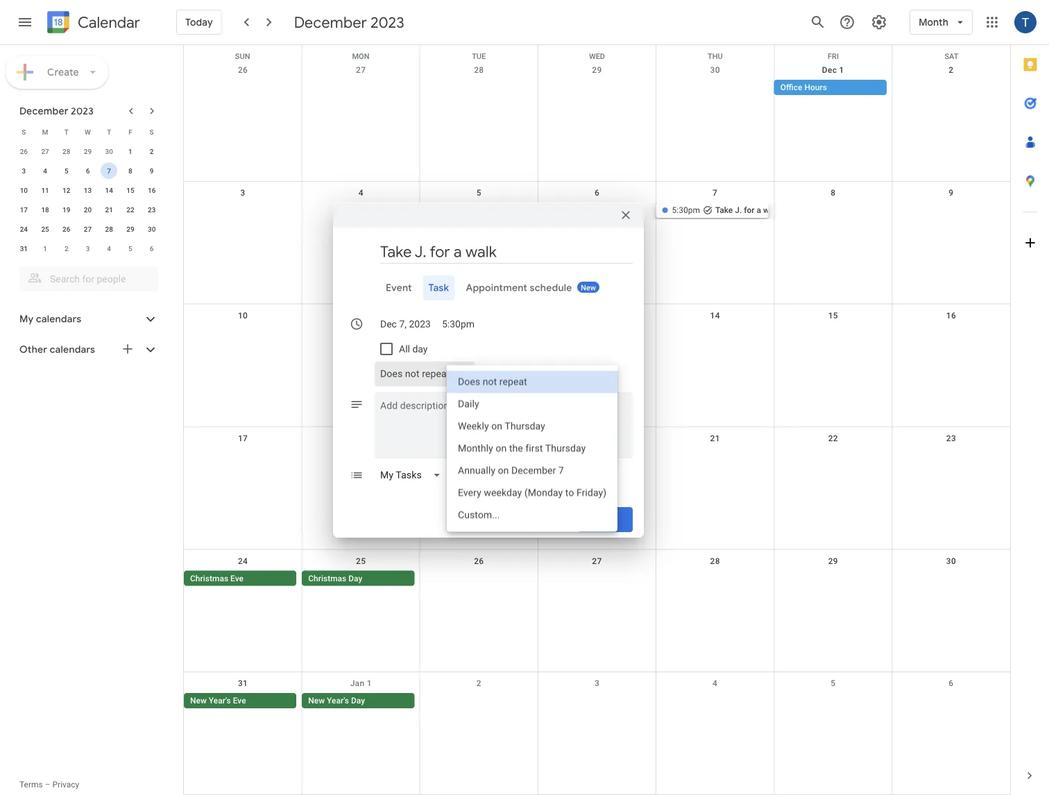 Task type: vqa. For each thing, say whether or not it's contained in the screenshot.


Task type: describe. For each thing, give the bounding box(es) containing it.
0 vertical spatial day
[[349, 574, 363, 583]]

month
[[919, 16, 949, 28]]

j.
[[735, 205, 742, 215]]

take
[[716, 205, 733, 215]]

21 inside grid
[[711, 434, 720, 443]]

Start date text field
[[380, 316, 431, 332]]

17 inside "row group"
[[20, 205, 28, 214]]

17 element
[[16, 201, 32, 218]]

12
[[63, 186, 70, 194]]

8 for sun
[[831, 188, 836, 198]]

monthly on the first thursday option
[[447, 438, 618, 460]]

christmas day
[[308, 574, 363, 583]]

0 vertical spatial december
[[294, 12, 367, 32]]

thu
[[708, 52, 723, 61]]

1 vertical spatial 2023
[[71, 105, 94, 117]]

1 vertical spatial december 2023
[[19, 105, 94, 117]]

row containing sun
[[184, 45, 1011, 61]]

fri
[[828, 52, 839, 61]]

walk
[[764, 205, 781, 215]]

20
[[84, 205, 92, 214]]

8 for december 2023
[[128, 167, 132, 175]]

a
[[757, 205, 762, 215]]

16 element
[[143, 182, 160, 199]]

30 inside 'november 30' element
[[105, 147, 113, 156]]

christmas eve
[[190, 574, 244, 583]]

privacy
[[52, 780, 79, 790]]

row group containing 26
[[13, 142, 162, 258]]

4 inside "january 4" element
[[107, 244, 111, 253]]

9 for december 2023
[[150, 167, 154, 175]]

grid containing 26
[[183, 45, 1011, 796]]

Add title text field
[[380, 241, 633, 262]]

24 element
[[16, 221, 32, 237]]

other
[[19, 344, 47, 356]]

17 inside grid
[[238, 434, 248, 443]]

main drawer image
[[17, 14, 33, 31]]

january 3 element
[[79, 240, 96, 257]]

task button
[[423, 275, 455, 300]]

hours
[[805, 83, 827, 92]]

23 element
[[143, 201, 160, 218]]

1 horizontal spatial 10
[[238, 311, 248, 320]]

year's for eve
[[209, 696, 231, 706]]

31 for 1
[[20, 244, 28, 253]]

16 inside "row group"
[[148, 186, 156, 194]]

Search for people text field
[[28, 267, 150, 292]]

custom... option
[[447, 504, 618, 527]]

task
[[429, 282, 449, 294]]

13 element
[[79, 182, 96, 199]]

2 t from the left
[[107, 128, 111, 136]]

all day
[[399, 343, 428, 355]]

9 for sun
[[949, 188, 954, 198]]

12 element
[[58, 182, 75, 199]]

m
[[42, 128, 48, 136]]

31 for jan 1
[[238, 679, 248, 689]]

create
[[47, 66, 79, 78]]

7 inside grid
[[713, 188, 718, 198]]

daily option
[[447, 393, 618, 416]]

office hours button
[[775, 80, 887, 95]]

7 inside cell
[[107, 167, 111, 175]]

other calendars
[[19, 344, 95, 356]]

26 inside 26 element
[[63, 225, 70, 233]]

calendar
[[78, 13, 140, 32]]

row containing s
[[13, 122, 162, 142]]

new year's eve button
[[184, 694, 297, 709]]

calendar element
[[44, 8, 140, 39]]

event button
[[380, 275, 418, 300]]

january 5 element
[[122, 240, 139, 257]]

tue
[[472, 52, 486, 61]]

new year's eve
[[190, 696, 246, 706]]

sun
[[235, 52, 250, 61]]

office hours
[[781, 83, 827, 92]]

christmas for christmas day
[[308, 574, 347, 583]]

14 element
[[101, 182, 117, 199]]

21 element
[[101, 201, 117, 218]]

28 inside the november 28 element
[[63, 147, 70, 156]]

november 30 element
[[101, 143, 117, 160]]

19 inside december 2023 grid
[[63, 205, 70, 214]]

january 2 element
[[58, 240, 75, 257]]

w
[[85, 128, 91, 136]]

my calendars button
[[3, 308, 172, 330]]

25 element
[[37, 221, 53, 237]]

1 horizontal spatial 2023
[[371, 12, 405, 32]]

new
[[581, 283, 596, 292]]

27 inside november 27 element
[[41, 147, 49, 156]]

november 29 element
[[79, 143, 96, 160]]

january 4 element
[[101, 240, 117, 257]]

1 horizontal spatial 22
[[829, 434, 839, 443]]

5:30pm
[[672, 205, 700, 215]]

new year's day
[[308, 696, 365, 706]]

eve inside button
[[233, 696, 246, 706]]

1 down 25 "element"
[[43, 244, 47, 253]]

dec 1
[[823, 65, 845, 75]]

office
[[781, 83, 803, 92]]

14 inside "row group"
[[105, 186, 113, 194]]

christmas for christmas eve
[[190, 574, 228, 583]]

event
[[386, 282, 412, 294]]

21 inside "21" element
[[105, 205, 113, 214]]

26 inside november 26 element
[[20, 147, 28, 156]]

christmas eve button
[[184, 571, 297, 586]]

13
[[84, 186, 92, 194]]

10 element
[[16, 182, 32, 199]]

other calendars button
[[3, 339, 172, 361]]

appointment schedule
[[466, 282, 572, 294]]

18
[[41, 205, 49, 214]]

year's for day
[[327, 696, 349, 706]]



Task type: locate. For each thing, give the bounding box(es) containing it.
sat
[[945, 52, 959, 61]]

0 vertical spatial 14
[[105, 186, 113, 194]]

–
[[45, 780, 50, 790]]

eve
[[231, 574, 244, 583], [233, 696, 246, 706]]

0 vertical spatial december 2023
[[294, 12, 405, 32]]

eve inside 'button'
[[231, 574, 244, 583]]

1 vertical spatial 16
[[947, 311, 957, 320]]

25
[[41, 225, 49, 233], [356, 556, 366, 566]]

every weekday (monday to friday) option
[[447, 482, 618, 504]]

1 vertical spatial 22
[[829, 434, 839, 443]]

1
[[840, 65, 845, 75], [128, 147, 132, 156], [43, 244, 47, 253], [367, 679, 372, 689]]

0 vertical spatial 16
[[148, 186, 156, 194]]

christmas day button
[[302, 571, 415, 586]]

new for new year's eve
[[190, 696, 207, 706]]

jan 1
[[350, 679, 372, 689]]

calendars up other calendars
[[36, 313, 81, 326]]

31 down '24' element
[[20, 244, 28, 253]]

22
[[126, 205, 134, 214], [829, 434, 839, 443]]

1 horizontal spatial 31
[[238, 679, 248, 689]]

0 horizontal spatial 17
[[20, 205, 28, 214]]

0 horizontal spatial 16
[[148, 186, 156, 194]]

2 new from the left
[[308, 696, 325, 706]]

1 year's from the left
[[209, 696, 231, 706]]

year's
[[209, 696, 231, 706], [327, 696, 349, 706]]

1 horizontal spatial 14
[[711, 311, 720, 320]]

1 horizontal spatial 23
[[947, 434, 957, 443]]

1 horizontal spatial 21
[[711, 434, 720, 443]]

1 horizontal spatial tab list
[[1011, 45, 1050, 757]]

1 right dec
[[840, 65, 845, 75]]

1 down f
[[128, 147, 132, 156]]

1 vertical spatial 11
[[356, 311, 366, 320]]

22 element
[[122, 201, 139, 218]]

1 vertical spatial 9
[[949, 188, 954, 198]]

0 horizontal spatial tab list
[[344, 275, 633, 300]]

0 vertical spatial 21
[[105, 205, 113, 214]]

24 inside '24' element
[[20, 225, 28, 233]]

december 2023 grid
[[13, 122, 162, 258]]

christmas inside christmas day button
[[308, 574, 347, 583]]

1 horizontal spatial s
[[150, 128, 154, 136]]

28 inside 28 element
[[105, 225, 113, 233]]

27
[[356, 65, 366, 75], [41, 147, 49, 156], [84, 225, 92, 233], [592, 556, 602, 566]]

0 vertical spatial 24
[[20, 225, 28, 233]]

1 horizontal spatial december
[[294, 12, 367, 32]]

19 up annually on december 7 option
[[474, 434, 484, 443]]

1 s from the left
[[22, 128, 26, 136]]

day
[[349, 574, 363, 583], [351, 696, 365, 706]]

t up 'november 30' element
[[107, 128, 111, 136]]

wed
[[589, 52, 605, 61]]

1 vertical spatial 31
[[238, 679, 248, 689]]

2 christmas from the left
[[308, 574, 347, 583]]

None search field
[[0, 261, 172, 292]]

recurrence list box
[[447, 366, 618, 532]]

appointment
[[466, 282, 528, 294]]

january 6 element
[[143, 240, 160, 257]]

0 vertical spatial calendars
[[36, 313, 81, 326]]

1 horizontal spatial 9
[[949, 188, 954, 198]]

7 down 'november 30' element
[[107, 167, 111, 175]]

1 horizontal spatial 25
[[356, 556, 366, 566]]

30 inside 30 element
[[148, 225, 156, 233]]

26
[[238, 65, 248, 75], [20, 147, 28, 156], [63, 225, 70, 233], [474, 556, 484, 566]]

1 horizontal spatial 8
[[831, 188, 836, 198]]

0 horizontal spatial 19
[[63, 205, 70, 214]]

1 vertical spatial 17
[[238, 434, 248, 443]]

29
[[592, 65, 602, 75], [84, 147, 92, 156], [126, 225, 134, 233], [829, 556, 839, 566]]

dec
[[823, 65, 837, 75]]

16
[[148, 186, 156, 194], [947, 311, 957, 320]]

22 inside december 2023 grid
[[126, 205, 134, 214]]

settings menu image
[[871, 14, 888, 31]]

14 inside grid
[[711, 311, 720, 320]]

1 vertical spatial 14
[[711, 311, 720, 320]]

31 inside "row group"
[[20, 244, 28, 253]]

my
[[19, 313, 34, 326]]

0 horizontal spatial 2023
[[71, 105, 94, 117]]

f
[[129, 128, 132, 136]]

17
[[20, 205, 28, 214], [238, 434, 248, 443]]

31 inside grid
[[238, 679, 248, 689]]

terms link
[[19, 780, 43, 790]]

24
[[20, 225, 28, 233], [238, 556, 248, 566]]

11 left start date 'text box' on the left top
[[356, 311, 366, 320]]

5
[[65, 167, 68, 175], [477, 188, 482, 198], [128, 244, 132, 253], [831, 679, 836, 689]]

2 s from the left
[[150, 128, 154, 136]]

31
[[20, 244, 28, 253], [238, 679, 248, 689]]

december 2023 up 'mon'
[[294, 12, 405, 32]]

tab list
[[1011, 45, 1050, 757], [344, 275, 633, 300]]

1 vertical spatial 7
[[713, 188, 718, 198]]

december up 'mon'
[[294, 12, 367, 32]]

0 vertical spatial 11
[[41, 186, 49, 194]]

9 inside grid
[[949, 188, 954, 198]]

1 horizontal spatial year's
[[327, 696, 349, 706]]

8 inside december 2023 grid
[[128, 167, 132, 175]]

1 vertical spatial 8
[[831, 188, 836, 198]]

terms
[[19, 780, 43, 790]]

16 inside grid
[[947, 311, 957, 320]]

christmas inside christmas eve 'button'
[[190, 574, 228, 583]]

1 vertical spatial 24
[[238, 556, 248, 566]]

7 up take
[[713, 188, 718, 198]]

new element
[[578, 282, 600, 293]]

1 vertical spatial 19
[[474, 434, 484, 443]]

t up the november 28 element
[[64, 128, 69, 136]]

27 inside "27" "element"
[[84, 225, 92, 233]]

25 down 18
[[41, 225, 49, 233]]

1 horizontal spatial 16
[[947, 311, 957, 320]]

1 vertical spatial 23
[[947, 434, 957, 443]]

calendars for other calendars
[[50, 344, 95, 356]]

24 up christmas eve 'button'
[[238, 556, 248, 566]]

today button
[[176, 6, 222, 39]]

30
[[711, 65, 720, 75], [105, 147, 113, 156], [148, 225, 156, 233], [947, 556, 957, 566]]

29 element
[[122, 221, 139, 237]]

1 horizontal spatial 19
[[474, 434, 484, 443]]

11 up 18
[[41, 186, 49, 194]]

25 inside "element"
[[41, 225, 49, 233]]

9
[[150, 167, 154, 175], [949, 188, 954, 198]]

1 horizontal spatial 17
[[238, 434, 248, 443]]

2023
[[371, 12, 405, 32], [71, 105, 94, 117]]

3
[[22, 167, 26, 175], [241, 188, 245, 198], [86, 244, 90, 253], [595, 679, 600, 689]]

10
[[20, 186, 28, 194], [238, 311, 248, 320]]

1 horizontal spatial 24
[[238, 556, 248, 566]]

Add description text field
[[375, 398, 633, 448]]

2
[[949, 65, 954, 75], [150, 147, 154, 156], [65, 244, 68, 253], [477, 679, 482, 689]]

23
[[148, 205, 156, 214], [947, 434, 957, 443]]

1 vertical spatial day
[[351, 696, 365, 706]]

31 up new year's eve button
[[238, 679, 248, 689]]

20 element
[[79, 201, 96, 218]]

s
[[22, 128, 26, 136], [150, 128, 154, 136]]

0 horizontal spatial 14
[[105, 186, 113, 194]]

today
[[185, 16, 213, 28]]

9 inside "row group"
[[150, 167, 154, 175]]

new for new year's day
[[308, 696, 325, 706]]

0 horizontal spatial 24
[[20, 225, 28, 233]]

31 element
[[16, 240, 32, 257]]

0 horizontal spatial new
[[190, 696, 207, 706]]

1 t from the left
[[64, 128, 69, 136]]

my calendars
[[19, 313, 81, 326]]

1 horizontal spatial new
[[308, 696, 325, 706]]

0 horizontal spatial s
[[22, 128, 26, 136]]

11 element
[[37, 182, 53, 199]]

1 right jan at bottom
[[367, 679, 372, 689]]

0 vertical spatial 23
[[148, 205, 156, 214]]

1 vertical spatial 21
[[711, 434, 720, 443]]

christmas
[[190, 574, 228, 583], [308, 574, 347, 583]]

0 horizontal spatial december 2023
[[19, 105, 94, 117]]

27 element
[[79, 221, 96, 237]]

0 horizontal spatial 25
[[41, 225, 49, 233]]

s right f
[[150, 128, 154, 136]]

november 28 element
[[58, 143, 75, 160]]

for
[[744, 205, 755, 215]]

s up november 26 element
[[22, 128, 26, 136]]

10 inside december 2023 grid
[[20, 186, 28, 194]]

t
[[64, 128, 69, 136], [107, 128, 111, 136]]

1 horizontal spatial 15
[[829, 311, 839, 320]]

23 inside "row group"
[[148, 205, 156, 214]]

december 2023
[[294, 12, 405, 32], [19, 105, 94, 117]]

1 new from the left
[[190, 696, 207, 706]]

0 horizontal spatial 23
[[148, 205, 156, 214]]

row group
[[13, 142, 162, 258]]

1 christmas from the left
[[190, 574, 228, 583]]

5 inside the january 5 element
[[128, 244, 132, 253]]

1 vertical spatial 25
[[356, 556, 366, 566]]

tab list containing event
[[344, 275, 633, 300]]

25 up christmas day button
[[356, 556, 366, 566]]

24 inside grid
[[238, 556, 248, 566]]

0 horizontal spatial 9
[[150, 167, 154, 175]]

0 vertical spatial 9
[[150, 167, 154, 175]]

january 1 element
[[37, 240, 53, 257]]

jan
[[350, 679, 365, 689]]

4
[[43, 167, 47, 175], [359, 188, 364, 198], [107, 244, 111, 253], [713, 679, 718, 689]]

0 vertical spatial 7
[[107, 167, 111, 175]]

does not repeat option
[[447, 371, 618, 393]]

0 vertical spatial 10
[[20, 186, 28, 194]]

19
[[63, 205, 70, 214], [474, 434, 484, 443]]

15 inside december 2023 grid
[[126, 186, 134, 194]]

december up m
[[19, 105, 68, 117]]

month button
[[910, 6, 973, 39]]

1 horizontal spatial t
[[107, 128, 111, 136]]

0 horizontal spatial christmas
[[190, 574, 228, 583]]

1 vertical spatial calendars
[[50, 344, 95, 356]]

11 inside "row group"
[[41, 186, 49, 194]]

0 horizontal spatial 21
[[105, 205, 113, 214]]

0 horizontal spatial 11
[[41, 186, 49, 194]]

30 element
[[143, 221, 160, 237]]

1 horizontal spatial christmas
[[308, 574, 347, 583]]

1 vertical spatial eve
[[233, 696, 246, 706]]

calendars down "my calendars" dropdown button
[[50, 344, 95, 356]]

1 vertical spatial 15
[[829, 311, 839, 320]]

new
[[190, 696, 207, 706], [308, 696, 325, 706]]

0 horizontal spatial december
[[19, 105, 68, 117]]

8
[[128, 167, 132, 175], [831, 188, 836, 198]]

all
[[399, 343, 410, 355]]

None field
[[375, 362, 481, 387], [375, 463, 452, 488], [375, 362, 481, 387], [375, 463, 452, 488]]

calendars for my calendars
[[36, 313, 81, 326]]

0 vertical spatial eve
[[231, 574, 244, 583]]

0 horizontal spatial 31
[[20, 244, 28, 253]]

0 vertical spatial 19
[[63, 205, 70, 214]]

0 horizontal spatial 7
[[107, 167, 111, 175]]

november 27 element
[[37, 143, 53, 160]]

0 horizontal spatial 8
[[128, 167, 132, 175]]

1 vertical spatial 10
[[238, 311, 248, 320]]

1 horizontal spatial 11
[[356, 311, 366, 320]]

new year's day button
[[302, 694, 415, 709]]

7
[[107, 167, 111, 175], [713, 188, 718, 198]]

2 year's from the left
[[327, 696, 349, 706]]

0 vertical spatial 25
[[41, 225, 49, 233]]

11 inside grid
[[356, 311, 366, 320]]

december 2023 up m
[[19, 105, 94, 117]]

1 horizontal spatial 7
[[713, 188, 718, 198]]

19 inside grid
[[474, 434, 484, 443]]

Start time text field
[[442, 316, 476, 332]]

take j. for a walk
[[716, 205, 781, 215]]

21
[[105, 205, 113, 214], [711, 434, 720, 443]]

privacy link
[[52, 780, 79, 790]]

row
[[184, 45, 1011, 61], [184, 59, 1011, 182], [13, 122, 162, 142], [13, 142, 162, 161], [13, 161, 162, 180], [13, 180, 162, 200], [184, 182, 1011, 305], [13, 200, 162, 219], [13, 219, 162, 239], [13, 239, 162, 258], [184, 305, 1011, 427], [184, 427, 1011, 550], [184, 550, 1011, 673], [184, 673, 1011, 796]]

december
[[294, 12, 367, 32], [19, 105, 68, 117]]

support image
[[839, 14, 856, 31]]

19 element
[[58, 201, 75, 218]]

1 vertical spatial december
[[19, 105, 68, 117]]

add other calendars image
[[121, 342, 135, 356]]

7 cell
[[98, 161, 120, 180]]

18 element
[[37, 201, 53, 218]]

0 vertical spatial 22
[[126, 205, 134, 214]]

november 26 element
[[16, 143, 32, 160]]

calendar heading
[[75, 13, 140, 32]]

annually on december 7 option
[[447, 460, 618, 482]]

0 horizontal spatial 10
[[20, 186, 28, 194]]

0 vertical spatial 2023
[[371, 12, 405, 32]]

28
[[474, 65, 484, 75], [63, 147, 70, 156], [105, 225, 113, 233], [711, 556, 720, 566]]

grid
[[183, 45, 1011, 796]]

schedule
[[530, 282, 572, 294]]

terms – privacy
[[19, 780, 79, 790]]

0 horizontal spatial 22
[[126, 205, 134, 214]]

19 down "12"
[[63, 205, 70, 214]]

15
[[126, 186, 134, 194], [829, 311, 839, 320]]

1 horizontal spatial december 2023
[[294, 12, 405, 32]]

26 element
[[58, 221, 75, 237]]

weekly on thursday option
[[447, 416, 618, 438]]

create button
[[6, 56, 108, 89]]

0 horizontal spatial t
[[64, 128, 69, 136]]

0 horizontal spatial year's
[[209, 696, 231, 706]]

0 vertical spatial 31
[[20, 244, 28, 253]]

15 element
[[122, 182, 139, 199]]

11
[[41, 186, 49, 194], [356, 311, 366, 320]]

0 vertical spatial 8
[[128, 167, 132, 175]]

0 vertical spatial 17
[[20, 205, 28, 214]]

24 up "31" element
[[20, 225, 28, 233]]

6
[[86, 167, 90, 175], [595, 188, 600, 198], [150, 244, 154, 253], [949, 679, 954, 689]]

0 horizontal spatial 15
[[126, 186, 134, 194]]

mon
[[352, 52, 370, 61]]

day
[[413, 343, 428, 355]]

0 vertical spatial 15
[[126, 186, 134, 194]]

cell
[[184, 80, 302, 96], [302, 80, 420, 96], [420, 80, 538, 96], [538, 80, 656, 96], [656, 80, 775, 96], [893, 80, 1011, 96], [184, 203, 302, 219], [302, 203, 420, 219], [420, 203, 538, 219], [538, 203, 656, 219], [775, 203, 893, 219], [893, 203, 1011, 219], [420, 571, 538, 588], [538, 571, 656, 588], [656, 571, 775, 588], [775, 571, 893, 588], [893, 571, 1011, 588], [420, 694, 538, 710], [538, 694, 656, 710], [656, 694, 775, 710], [775, 694, 893, 710], [893, 694, 1011, 710]]

28 element
[[101, 221, 117, 237]]



